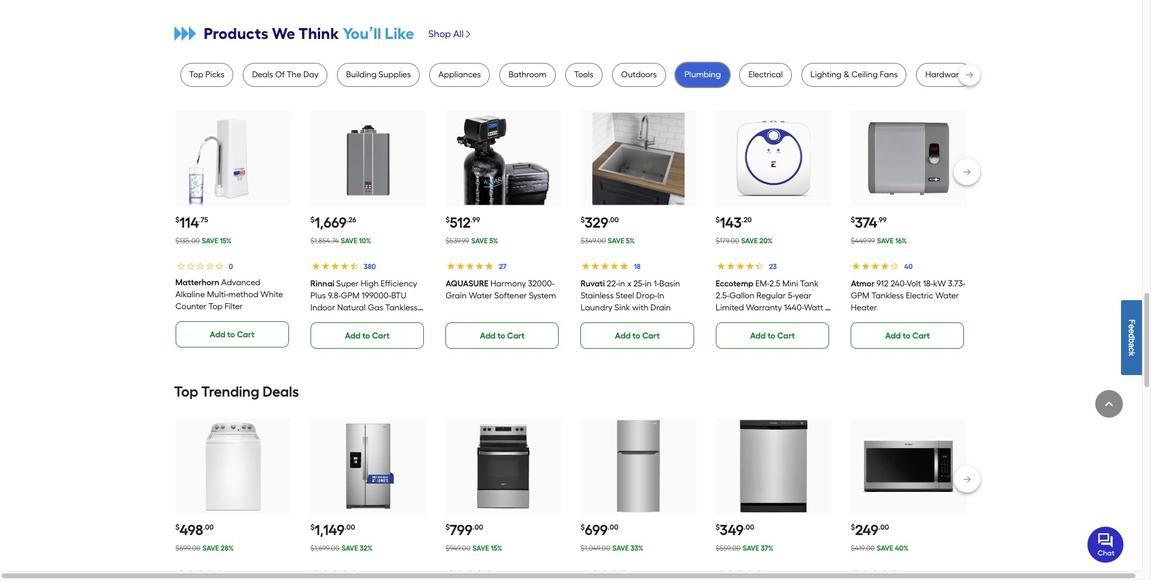 Task type: vqa. For each thing, say whether or not it's contained in the screenshot.
Shop
yes



Task type: describe. For each thing, give the bounding box(es) containing it.
save for 1,149
[[342, 544, 358, 553]]

1,149
[[315, 522, 345, 539]]

to for 329
[[633, 331, 640, 341]]

save for 329
[[608, 237, 624, 245]]

lighting
[[810, 70, 842, 80]]

gpm inside super high efficiency plus 9.8-gpm 199000-btu indoor natural gas tankless water heater
[[341, 291, 360, 301]]

aquasure
[[446, 279, 489, 289]]

1-
[[654, 279, 659, 289]]

day
[[303, 70, 319, 80]]

$ 1,149 .00
[[310, 522, 355, 539]]

system
[[529, 291, 556, 301]]

frigidaire garage-ready 20-cu ft top-freezer refrigerator (fingerprint resistant stainless steel) image
[[592, 420, 685, 513]]

to for 143
[[768, 331, 775, 341]]

aquasure harmony 32000-grain water softener system image
[[457, 113, 550, 205]]

$ for 512
[[446, 216, 450, 224]]

912
[[876, 279, 889, 289]]

0 vertical spatial deals
[[252, 70, 273, 80]]

point
[[748, 315, 767, 325]]

atmor
[[851, 279, 875, 289]]

mini
[[782, 279, 798, 289]]

top picks
[[189, 70, 224, 80]]

.26
[[347, 216, 356, 224]]

harmony
[[490, 279, 526, 289]]

$ 114 .75
[[175, 214, 208, 231]]

volt
[[907, 279, 921, 289]]

add for 143
[[750, 331, 766, 341]]

15% for 114
[[220, 237, 231, 245]]

add for 329
[[615, 331, 631, 341]]

1 in from the left
[[618, 279, 625, 289]]

top trending deals heading
[[174, 380, 968, 404]]

f
[[1127, 319, 1137, 324]]

$349.00 save 5%
[[581, 237, 635, 245]]

$1,699.00
[[310, 544, 340, 553]]

natural
[[337, 303, 366, 313]]

$ for 349
[[716, 523, 720, 532]]

super
[[336, 279, 359, 289]]

1,669
[[315, 214, 347, 231]]

building supplies
[[346, 70, 411, 80]]

.00 for 329
[[608, 216, 619, 224]]

use
[[781, 315, 795, 325]]

$179.00
[[716, 237, 739, 245]]

32%
[[360, 544, 373, 553]]

40%
[[895, 544, 909, 553]]

chat invite button image
[[1087, 526, 1124, 563]]

5% for 329
[[626, 237, 635, 245]]

stainless
[[581, 291, 614, 301]]

$1,854.74 save 10%
[[310, 237, 371, 245]]

with
[[632, 303, 648, 313]]

gallon
[[729, 291, 754, 301]]

5-
[[788, 291, 795, 301]]

eccotemp em-2.5 mini tank 2.5-gallon regular 5-year limited warranty 1440-watt 1 element point of use electric water heater image
[[727, 113, 820, 205]]

$ for 114
[[175, 216, 180, 224]]

year
[[795, 291, 812, 301]]

element
[[716, 315, 746, 325]]

374 list item
[[851, 111, 967, 349]]

sink
[[614, 303, 630, 313]]

$1,854.74
[[310, 237, 339, 245]]

$ for 249
[[851, 523, 855, 532]]

$559.00 save 37%
[[716, 544, 773, 553]]

2 e from the top
[[1127, 329, 1137, 334]]

deals of the day
[[252, 70, 319, 80]]

.20
[[742, 216, 752, 224]]

.99 for 512
[[471, 216, 480, 224]]

$ for 799
[[446, 523, 450, 532]]

$135.00 save 15%
[[175, 237, 231, 245]]

$ for 329
[[581, 216, 585, 224]]

28%
[[221, 544, 234, 553]]

912 240-volt 18-kw 3.73- gpm tankless electric water heater
[[851, 279, 965, 313]]

114
[[180, 214, 199, 231]]

of
[[275, 70, 285, 80]]

electric inside em-2.5 mini tank 2.5-gallon regular 5-year limited warranty 1440-watt 1 element point of use electric water heater
[[797, 315, 825, 325]]

heater inside em-2.5 mini tank 2.5-gallon regular 5-year limited warranty 1440-watt 1 element point of use electric water heater
[[741, 327, 767, 337]]

add to cart for 374
[[885, 331, 930, 341]]

save for 1,669
[[341, 237, 357, 245]]

$699.00 save 28%
[[175, 544, 234, 553]]

f e e d b a c k
[[1127, 319, 1137, 356]]

fans
[[880, 70, 898, 80]]

add to cart link for 374
[[851, 323, 964, 349]]

c
[[1127, 348, 1137, 352]]

warranty
[[746, 303, 782, 313]]

$699.00
[[175, 544, 201, 553]]

699
[[585, 522, 608, 539]]

$ 799 .00
[[446, 522, 483, 539]]

add for 114
[[210, 330, 225, 340]]

$1,049.00 save 33%
[[581, 544, 643, 553]]

add to cart link for 512
[[446, 323, 559, 349]]

32000-
[[528, 279, 555, 289]]

&
[[844, 70, 849, 80]]

em-2.5 mini tank 2.5-gallon regular 5-year limited warranty 1440-watt 1 element point of use electric water heater
[[716, 279, 828, 337]]

$ for 143
[[716, 216, 720, 224]]

2.5
[[769, 279, 780, 289]]

trending
[[201, 383, 259, 401]]

plumbing
[[684, 70, 721, 80]]

alkaline
[[175, 290, 205, 300]]

$ 249 .00
[[851, 522, 889, 539]]

top inside advanced alkaline multi-method white counter top filter
[[208, 302, 223, 312]]

a
[[1127, 343, 1137, 348]]

$ 143 .20
[[716, 214, 752, 231]]

efficiency
[[381, 279, 417, 289]]

whirlpool 1.7-cu ft 1000-watt over-the-range microwave (fingerprint resistant stainless steel) image
[[862, 420, 955, 513]]

.00 for 699
[[608, 523, 618, 532]]

in
[[657, 291, 664, 301]]

114 list item
[[175, 111, 291, 348]]

.75
[[199, 216, 208, 224]]

329 list item
[[581, 111, 697, 349]]

method
[[228, 290, 258, 300]]

add to cart for 143
[[750, 331, 795, 341]]

cart for 1,669
[[372, 331, 390, 341]]

512
[[450, 214, 471, 231]]

.00 for 249
[[878, 523, 889, 532]]

f e e d b a c k button
[[1121, 300, 1142, 375]]

basin
[[659, 279, 680, 289]]

steel
[[616, 291, 634, 301]]

electric inside 912 240-volt 18-kw 3.73- gpm tankless electric water heater
[[906, 291, 933, 301]]

ruvati 22-in x 25-in 1-basin stainless steel drop-in laundry sink with drain image
[[592, 113, 685, 205]]

tankless inside 912 240-volt 18-kw 3.73- gpm tankless electric water heater
[[872, 291, 904, 301]]

$ 374 .99
[[851, 214, 887, 231]]

electrical
[[748, 70, 783, 80]]

top trending deals
[[174, 383, 299, 401]]

512 list item
[[446, 111, 561, 349]]

multi-
[[207, 290, 228, 300]]

374
[[855, 214, 877, 231]]

shop
[[428, 28, 451, 40]]

water inside harmony 32000- grain water softener system
[[469, 291, 492, 301]]

.00 for 1,149
[[345, 523, 355, 532]]

cart for 512
[[507, 331, 525, 341]]

outdoors
[[621, 70, 657, 80]]

1 e from the top
[[1127, 324, 1137, 329]]

cart for 329
[[642, 331, 660, 341]]

240-
[[891, 279, 907, 289]]

498
[[180, 522, 203, 539]]

k
[[1127, 352, 1137, 356]]

$ 1,669 .26
[[310, 214, 356, 231]]



Task type: locate. For each thing, give the bounding box(es) containing it.
1 horizontal spatial electric
[[906, 291, 933, 301]]

16%
[[895, 237, 907, 245]]

save inside the 1,669 list item
[[341, 237, 357, 245]]

add to cart link down softener
[[446, 323, 559, 349]]

cart inside the 1,669 list item
[[372, 331, 390, 341]]

15% inside 114 list item
[[220, 237, 231, 245]]

gpm down atmor
[[851, 291, 870, 301]]

$ 349 .00
[[716, 522, 754, 539]]

cart for 374
[[912, 331, 930, 341]]

1 horizontal spatial 5%
[[626, 237, 635, 245]]

$ inside '$ 1,149 .00'
[[310, 523, 315, 532]]

.00 inside '$ 1,149 .00'
[[345, 523, 355, 532]]

save right $949.00 on the left of the page
[[472, 544, 489, 553]]

$ inside $ 1,669 .26
[[310, 216, 315, 224]]

to inside 114 list item
[[227, 330, 235, 340]]

tankless inside super high efficiency plus 9.8-gpm 199000-btu indoor natural gas tankless water heater
[[385, 303, 418, 313]]

1 horizontal spatial .99
[[877, 216, 887, 224]]

2 .99 from the left
[[877, 216, 887, 224]]

.00 inside $ 699 .00
[[608, 523, 618, 532]]

heater inside 912 240-volt 18-kw 3.73- gpm tankless electric water heater
[[851, 303, 877, 313]]

supplies
[[379, 70, 411, 80]]

save for 699
[[612, 544, 629, 553]]

0 vertical spatial electric
[[906, 291, 933, 301]]

picks
[[205, 70, 224, 80]]

add
[[210, 330, 225, 340], [345, 331, 361, 341], [480, 331, 496, 341], [615, 331, 631, 341], [750, 331, 766, 341], [885, 331, 901, 341]]

to for 512
[[497, 331, 505, 341]]

add for 1,669
[[345, 331, 361, 341]]

add for 374
[[885, 331, 901, 341]]

white
[[260, 290, 283, 300]]

2 5% from the left
[[626, 237, 635, 245]]

0 vertical spatial tankless
[[872, 291, 904, 301]]

1 vertical spatial deals
[[263, 383, 299, 401]]

of
[[769, 315, 779, 325]]

$ for 699
[[581, 523, 585, 532]]

0 horizontal spatial in
[[618, 279, 625, 289]]

.99 for 374
[[877, 216, 887, 224]]

to for 114
[[227, 330, 235, 340]]

add to cart down 'gas'
[[345, 331, 390, 341]]

add to cart for 329
[[615, 331, 660, 341]]

heater inside super high efficiency plus 9.8-gpm 199000-btu indoor natural gas tankless water heater
[[336, 315, 362, 325]]

cart inside 143 list item
[[777, 331, 795, 341]]

save inside 329 list item
[[608, 237, 624, 245]]

add down filter
[[210, 330, 225, 340]]

add to cart link down filter
[[175, 321, 289, 348]]

to inside 512 list item
[[497, 331, 505, 341]]

water inside super high efficiency plus 9.8-gpm 199000-btu indoor natural gas tankless water heater
[[310, 315, 334, 325]]

$ for 374
[[851, 216, 855, 224]]

249
[[855, 522, 878, 539]]

$ up '$179.00'
[[716, 216, 720, 224]]

$ up $1,049.00
[[581, 523, 585, 532]]

laundry
[[581, 303, 612, 313]]

d
[[1127, 334, 1137, 338]]

ruvati
[[581, 279, 605, 289]]

.00 inside $ 249 .00
[[878, 523, 889, 532]]

cart down use
[[777, 331, 795, 341]]

save left 20%
[[741, 237, 758, 245]]

add to cart link for 114
[[175, 321, 289, 348]]

add inside 329 list item
[[615, 331, 631, 341]]

save left the '16%'
[[877, 237, 894, 245]]

in
[[618, 279, 625, 289], [645, 279, 652, 289]]

deals left 'of'
[[252, 70, 273, 80]]

to inside the 1,669 list item
[[362, 331, 370, 341]]

15% right $949.00 on the left of the page
[[491, 544, 502, 553]]

5% inside 329 list item
[[626, 237, 635, 245]]

5% right the $539.99
[[489, 237, 498, 245]]

gpm inside 912 240-volt 18-kw 3.73- gpm tankless electric water heater
[[851, 291, 870, 301]]

add to cart link inside 329 list item
[[581, 323, 694, 349]]

save
[[202, 237, 218, 245], [341, 237, 357, 245], [471, 237, 488, 245], [608, 237, 624, 245], [741, 237, 758, 245], [877, 237, 894, 245], [202, 544, 219, 553], [342, 544, 358, 553], [472, 544, 489, 553], [612, 544, 629, 553], [743, 544, 759, 553], [877, 544, 893, 553]]

$ up the $539.99
[[446, 216, 450, 224]]

$ up $1,854.74
[[310, 216, 315, 224]]

5% right $349.00
[[626, 237, 635, 245]]

$ inside $ 512 .99
[[446, 216, 450, 224]]

add down softener
[[480, 331, 496, 341]]

save for 349
[[743, 544, 759, 553]]

hardware
[[925, 70, 963, 80]]

1 vertical spatial heater
[[336, 315, 362, 325]]

top
[[189, 70, 203, 80], [208, 302, 223, 312], [174, 383, 198, 401]]

.00 up $1,049.00 save 33%
[[608, 523, 618, 532]]

add to cart link down with
[[581, 323, 694, 349]]

0 horizontal spatial gpm
[[341, 291, 360, 301]]

2 vertical spatial heater
[[741, 327, 767, 337]]

save right $349.00
[[608, 237, 624, 245]]

heater down point
[[741, 327, 767, 337]]

tankless
[[872, 291, 904, 301], [385, 303, 418, 313]]

37%
[[761, 544, 773, 553]]

.00 up $1,699.00 save 32%
[[345, 523, 355, 532]]

add to cart inside 114 list item
[[210, 330, 254, 340]]

shop all
[[428, 28, 464, 40]]

add to cart link inside 114 list item
[[175, 321, 289, 348]]

add to cart down filter
[[210, 330, 254, 340]]

$ inside the $ 349 .00
[[716, 523, 720, 532]]

e
[[1127, 324, 1137, 329], [1127, 329, 1137, 334]]

15%
[[220, 237, 231, 245], [491, 544, 502, 553]]

to
[[227, 330, 235, 340], [362, 331, 370, 341], [497, 331, 505, 341], [633, 331, 640, 341], [768, 331, 775, 341], [903, 331, 910, 341]]

add inside the 374 list item
[[885, 331, 901, 341]]

water inside em-2.5 mini tank 2.5-gallon regular 5-year limited warranty 1440-watt 1 element point of use electric water heater
[[716, 327, 739, 337]]

matterhorn
[[175, 278, 219, 288]]

add inside the 1,669 list item
[[345, 331, 361, 341]]

scroll to top element
[[1095, 390, 1123, 418]]

add to cart link for 329
[[581, 323, 694, 349]]

2.5-
[[716, 291, 729, 301]]

$ inside $ 249 .00
[[851, 523, 855, 532]]

chevron right image
[[464, 29, 473, 39]]

b
[[1127, 338, 1137, 343]]

$ inside $ 114 .75
[[175, 216, 180, 224]]

to down of
[[768, 331, 775, 341]]

shop all link
[[428, 22, 473, 46]]

add to cart down of
[[750, 331, 795, 341]]

.00 inside $ 799 .00
[[473, 523, 483, 532]]

ceiling
[[851, 70, 878, 80]]

save inside 114 list item
[[202, 237, 218, 245]]

matterhorn advanced alkaline multi-method white counter top filter image
[[187, 113, 280, 205]]

atmor 912 240-volt 18-kw 3.73-gpm tankless electric water heater image
[[862, 113, 955, 205]]

deals right 'trending'
[[263, 383, 299, 401]]

$ up $449.99
[[851, 216, 855, 224]]

appliances
[[438, 70, 481, 80]]

save for 374
[[877, 237, 894, 245]]

$1,699.00 save 32%
[[310, 544, 373, 553]]

2 horizontal spatial heater
[[851, 303, 877, 313]]

add to cart inside 143 list item
[[750, 331, 795, 341]]

349
[[720, 522, 744, 539]]

add to cart link inside 143 list item
[[716, 323, 829, 349]]

0 horizontal spatial tankless
[[385, 303, 418, 313]]

water down indoor
[[310, 315, 334, 325]]

to down with
[[633, 331, 640, 341]]

$ up $699.00
[[175, 523, 180, 532]]

$ for 1,149
[[310, 523, 315, 532]]

5% inside 512 list item
[[489, 237, 498, 245]]

1440-
[[784, 303, 804, 313]]

0 vertical spatial top
[[189, 70, 203, 80]]

heater down atmor
[[851, 303, 877, 313]]

199000-
[[362, 291, 391, 301]]

x
[[627, 279, 631, 289]]

add inside 143 list item
[[750, 331, 766, 341]]

.99 up '$539.99 save 5%'
[[471, 216, 480, 224]]

to down 'gas'
[[362, 331, 370, 341]]

.00 for 799
[[473, 523, 483, 532]]

rinnai super high efficiency plus 9.8-gpm 199000-btu indoor natural gas tankless water heater image
[[322, 113, 415, 205]]

$ 699 .00
[[581, 522, 618, 539]]

cart inside 512 list item
[[507, 331, 525, 341]]

$ up $949.00 on the left of the page
[[446, 523, 450, 532]]

15% for 799
[[491, 544, 502, 553]]

1,669 list item
[[310, 111, 426, 349]]

$349.00
[[581, 237, 606, 245]]

to inside 143 list item
[[768, 331, 775, 341]]

.00 up $349.00 save 5%
[[608, 216, 619, 224]]

eccotemp
[[716, 279, 753, 289]]

save for 799
[[472, 544, 489, 553]]

add to cart inside 512 list item
[[480, 331, 525, 341]]

$ for 498
[[175, 523, 180, 532]]

.99 inside $ 374 .99
[[877, 216, 887, 224]]

1 horizontal spatial in
[[645, 279, 652, 289]]

$ for 1,669
[[310, 216, 315, 224]]

whirlpool 30-in glass top 4 elements 5.3-cu ft freestanding electric range (stainless steel) image
[[457, 420, 550, 513]]

save left 37%
[[743, 544, 759, 553]]

add to cart down softener
[[480, 331, 525, 341]]

$ inside $ 498 .00
[[175, 523, 180, 532]]

143 list item
[[716, 111, 832, 349]]

add to cart link for 143
[[716, 323, 829, 349]]

counter
[[175, 302, 206, 312]]

.99 up $449.99 save 16%
[[877, 216, 887, 224]]

heater down natural
[[336, 315, 362, 325]]

1 horizontal spatial gpm
[[851, 291, 870, 301]]

.00 up $419.00 save 40%
[[878, 523, 889, 532]]

0 horizontal spatial heater
[[336, 315, 362, 325]]

add down 912 240-volt 18-kw 3.73- gpm tankless electric water heater
[[885, 331, 901, 341]]

add to cart inside 329 list item
[[615, 331, 660, 341]]

add for 512
[[480, 331, 496, 341]]

add inside 114 list item
[[210, 330, 225, 340]]

water down aquasure
[[469, 291, 492, 301]]

tankless down "btu"
[[385, 303, 418, 313]]

to inside 329 list item
[[633, 331, 640, 341]]

cart for 114
[[237, 330, 254, 340]]

1 horizontal spatial tankless
[[872, 291, 904, 301]]

22-
[[607, 279, 618, 289]]

chevron up image
[[1103, 398, 1115, 410]]

cart inside the 374 list item
[[912, 331, 930, 341]]

add to cart for 1,669
[[345, 331, 390, 341]]

1 5% from the left
[[489, 237, 498, 245]]

whirlpool 3.5-cu ft high efficiency agitator top-load washer (white) image
[[187, 420, 280, 513]]

cart down filter
[[237, 330, 254, 340]]

0 horizontal spatial electric
[[797, 315, 825, 325]]

electric down volt
[[906, 291, 933, 301]]

water down 'kw'
[[935, 291, 959, 301]]

tools
[[574, 70, 593, 80]]

2 vertical spatial top
[[174, 383, 198, 401]]

.00
[[608, 216, 619, 224], [203, 523, 214, 532], [345, 523, 355, 532], [473, 523, 483, 532], [608, 523, 618, 532], [744, 523, 754, 532], [878, 523, 889, 532]]

1 gpm from the left
[[341, 291, 360, 301]]

save for 512
[[471, 237, 488, 245]]

$ inside $ 143 .20
[[716, 216, 720, 224]]

cart
[[237, 330, 254, 340], [372, 331, 390, 341], [507, 331, 525, 341], [642, 331, 660, 341], [777, 331, 795, 341], [912, 331, 930, 341]]

water inside 912 240-volt 18-kw 3.73- gpm tankless electric water heater
[[935, 291, 959, 301]]

329
[[585, 214, 608, 231]]

to for 1,669
[[362, 331, 370, 341]]

1 .99 from the left
[[471, 216, 480, 224]]

save left the 40%
[[877, 544, 893, 553]]

add down sink
[[615, 331, 631, 341]]

electric down watt
[[797, 315, 825, 325]]

to inside the 374 list item
[[903, 331, 910, 341]]

advanced
[[221, 278, 260, 288]]

cart down 912 240-volt 18-kw 3.73- gpm tankless electric water heater
[[912, 331, 930, 341]]

$ inside $ 329 .00
[[581, 216, 585, 224]]

5% for 512
[[489, 237, 498, 245]]

$ up $559.00 on the bottom right of the page
[[716, 523, 720, 532]]

deals inside top trending deals heading
[[263, 383, 299, 401]]

drop-
[[636, 291, 657, 301]]

to down filter
[[227, 330, 235, 340]]

top left 'trending'
[[174, 383, 198, 401]]

$ up $419.00
[[851, 523, 855, 532]]

water down element
[[716, 327, 739, 337]]

save left 10%
[[341, 237, 357, 245]]

add down point
[[750, 331, 766, 341]]

1 vertical spatial tankless
[[385, 303, 418, 313]]

add to cart down 912 240-volt 18-kw 3.73- gpm tankless electric water heater
[[885, 331, 930, 341]]

cart down 'gas'
[[372, 331, 390, 341]]

$ 329 .00
[[581, 214, 619, 231]]

whirlpool 24.6-cu ft side-by-side refrigerator with ice maker (fingerprint resistant stainless steel) image
[[322, 420, 415, 513]]

add to cart link inside the 1,669 list item
[[310, 323, 424, 349]]

$559.00
[[716, 544, 741, 553]]

add to cart for 114
[[210, 330, 254, 340]]

add to cart for 512
[[480, 331, 525, 341]]

5%
[[489, 237, 498, 245], [626, 237, 635, 245]]

1 horizontal spatial 15%
[[491, 544, 502, 553]]

.00 inside $ 498 .00
[[203, 523, 214, 532]]

top for picks
[[189, 70, 203, 80]]

$449.99 save 16%
[[851, 237, 907, 245]]

in left x
[[618, 279, 625, 289]]

.00 for 498
[[203, 523, 214, 532]]

save for 498
[[202, 544, 219, 553]]

1 vertical spatial top
[[208, 302, 223, 312]]

$ up $1,699.00
[[310, 523, 315, 532]]

add to cart link down 912 240-volt 18-kw 3.73- gpm tankless electric water heater
[[851, 323, 964, 349]]

$ inside $ 699 .00
[[581, 523, 585, 532]]

$449.99
[[851, 237, 875, 245]]

electric
[[906, 291, 933, 301], [797, 315, 825, 325]]

2 gpm from the left
[[851, 291, 870, 301]]

to for 374
[[903, 331, 910, 341]]

cart for 143
[[777, 331, 795, 341]]

0 horizontal spatial 15%
[[220, 237, 231, 245]]

10%
[[359, 237, 371, 245]]

add down natural
[[345, 331, 361, 341]]

33%
[[630, 544, 643, 553]]

e up b
[[1127, 329, 1137, 334]]

regular
[[756, 291, 786, 301]]

top for trending
[[174, 383, 198, 401]]

1 vertical spatial 15%
[[491, 544, 502, 553]]

add to cart down with
[[615, 331, 660, 341]]

$539.99 save 5%
[[446, 237, 498, 245]]

.00 up $699.00 save 28%
[[203, 523, 214, 532]]

15% right $135.00
[[220, 237, 231, 245]]

add to cart link for 1,669
[[310, 323, 424, 349]]

gpm
[[341, 291, 360, 301], [851, 291, 870, 301]]

$ up $135.00
[[175, 216, 180, 224]]

save left 33%
[[612, 544, 629, 553]]

save for 249
[[877, 544, 893, 553]]

cart inside 329 list item
[[642, 331, 660, 341]]

add inside 512 list item
[[480, 331, 496, 341]]

add to cart inside the 1,669 list item
[[345, 331, 390, 341]]

1 horizontal spatial heater
[[741, 327, 767, 337]]

0 vertical spatial heater
[[851, 303, 877, 313]]

22-in x 25-in 1-basin stainless steel drop-in laundry sink with drain
[[581, 279, 680, 313]]

add to cart inside the 374 list item
[[885, 331, 930, 341]]

.00 for 349
[[744, 523, 754, 532]]

$ inside $ 799 .00
[[446, 523, 450, 532]]

$ inside $ 374 .99
[[851, 216, 855, 224]]

cart down drain
[[642, 331, 660, 341]]

.00 up $559.00 save 37%
[[744, 523, 754, 532]]

save inside 143 list item
[[741, 237, 758, 245]]

.00 inside $ 329 .00
[[608, 216, 619, 224]]

0 horizontal spatial 5%
[[489, 237, 498, 245]]

lighting & ceiling fans
[[810, 70, 898, 80]]

to down 912 240-volt 18-kw 3.73- gpm tankless electric water heater
[[903, 331, 910, 341]]

$1,049.00
[[581, 544, 610, 553]]

.99 inside $ 512 .99
[[471, 216, 480, 224]]

0 horizontal spatial .99
[[471, 216, 480, 224]]

2 in from the left
[[645, 279, 652, 289]]

harmony 32000- grain water softener system
[[446, 279, 556, 301]]

save inside the 374 list item
[[877, 237, 894, 245]]

25-
[[633, 279, 645, 289]]

$ up $349.00
[[581, 216, 585, 224]]

cart down softener
[[507, 331, 525, 341]]

.00 up $949.00 save 15%
[[473, 523, 483, 532]]

save down .75
[[202, 237, 218, 245]]

add to cart link down warranty on the right of page
[[716, 323, 829, 349]]

$539.99
[[446, 237, 469, 245]]

top down multi-
[[208, 302, 223, 312]]

cart inside 114 list item
[[237, 330, 254, 340]]

building
[[346, 70, 377, 80]]

gpm up natural
[[341, 291, 360, 301]]

$949.00 save 15%
[[446, 544, 502, 553]]

watt
[[804, 303, 823, 313]]

frigidaire front control 24-in built-in dishwasher (stainless steel) energy star, 55-dba image
[[727, 420, 820, 513]]

save for 114
[[202, 237, 218, 245]]

save right the $539.99
[[471, 237, 488, 245]]

add to cart link inside 512 list item
[[446, 323, 559, 349]]

save left "32%"
[[342, 544, 358, 553]]

1
[[825, 303, 828, 313]]

top inside top trending deals heading
[[174, 383, 198, 401]]

save inside 512 list item
[[471, 237, 488, 245]]

save left 28%
[[202, 544, 219, 553]]

add to cart link down 'gas'
[[310, 323, 424, 349]]

1 vertical spatial electric
[[797, 315, 825, 325]]

add to cart link inside the 374 list item
[[851, 323, 964, 349]]

143
[[720, 214, 742, 231]]

tankless down 912
[[872, 291, 904, 301]]

0 vertical spatial 15%
[[220, 237, 231, 245]]

e up d
[[1127, 324, 1137, 329]]

top left picks
[[189, 70, 203, 80]]

to down softener
[[497, 331, 505, 341]]

in left 1- in the right top of the page
[[645, 279, 652, 289]]

filter
[[225, 302, 243, 312]]

.00 inside the $ 349 .00
[[744, 523, 754, 532]]

save for 143
[[741, 237, 758, 245]]



